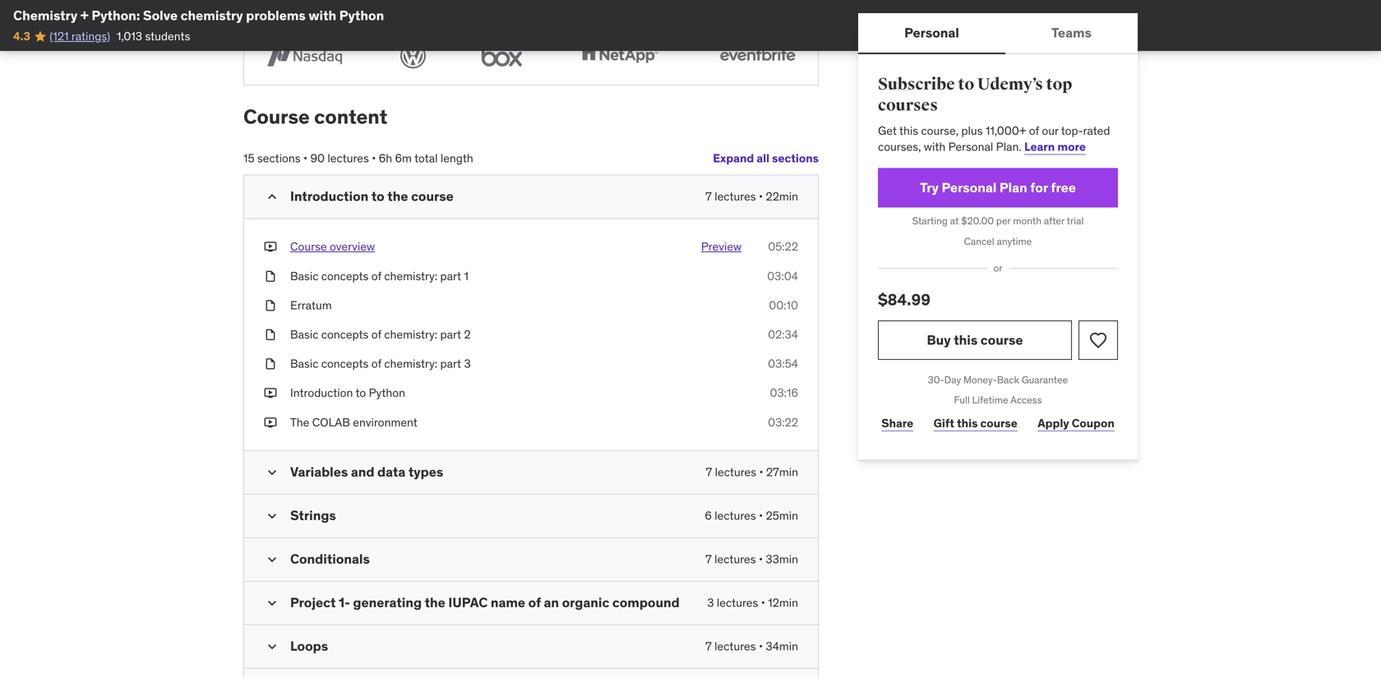 Task type: describe. For each thing, give the bounding box(es) containing it.
course overview button
[[290, 239, 375, 255]]

top
[[1046, 74, 1072, 95]]

wishlist image
[[1088, 330, 1108, 350]]

course for course content
[[243, 104, 310, 129]]

of inside get this course, plus 11,000+ of our top-rated courses, with personal plan.
[[1029, 123, 1039, 138]]

chemistry: for 3
[[384, 356, 437, 371]]

of for basic concepts of chemistry: part 3
[[371, 356, 381, 371]]

1,013 students
[[117, 29, 190, 43]]

share
[[881, 416, 913, 431]]

or
[[993, 262, 1003, 275]]

$20.00
[[961, 215, 994, 227]]

chemistry
[[13, 7, 78, 24]]

for
[[1030, 179, 1048, 196]]

at
[[950, 215, 959, 227]]

iupac
[[448, 594, 488, 611]]

7 lectures • 34min
[[705, 639, 798, 654]]

gift
[[934, 416, 954, 431]]

90
[[310, 151, 325, 166]]

basic for basic concepts of chemistry: part 1
[[290, 269, 318, 283]]

expand
[[713, 151, 754, 165]]

03:04
[[767, 269, 798, 283]]

1 xsmall image from the top
[[264, 239, 277, 255]]

cancel
[[964, 235, 994, 248]]

gift this course link
[[930, 407, 1021, 440]]

basic concepts of chemistry: part 2
[[290, 327, 471, 342]]

03:54
[[768, 356, 798, 371]]

free
[[1051, 179, 1076, 196]]

this for get
[[899, 123, 918, 138]]

students
[[145, 29, 190, 43]]

03:16
[[770, 386, 798, 400]]

27min
[[766, 465, 798, 480]]

erratum
[[290, 298, 332, 313]]

(121 ratings)
[[50, 29, 110, 43]]

03:22
[[768, 415, 798, 430]]

course for buy this course
[[981, 332, 1023, 348]]

$84.99
[[878, 290, 931, 309]]

+
[[80, 7, 89, 24]]

ratings)
[[71, 29, 110, 43]]

1
[[464, 269, 469, 283]]

udemy's
[[977, 74, 1043, 95]]

expand all sections button
[[713, 142, 819, 175]]

generating
[[353, 594, 422, 611]]

our
[[1042, 123, 1059, 138]]

1 vertical spatial python
[[369, 386, 405, 400]]

lectures right 90
[[328, 151, 369, 166]]

variables
[[290, 464, 348, 480]]

xsmall image for erratum
[[264, 297, 277, 314]]

xsmall image for introduction to python
[[264, 385, 277, 401]]

course,
[[921, 123, 959, 138]]

course overview
[[290, 239, 375, 254]]

full
[[954, 394, 970, 407]]

7 for loops
[[705, 639, 712, 654]]

part for 3
[[440, 356, 461, 371]]

course content
[[243, 104, 387, 129]]

basic for basic concepts of chemistry: part 2
[[290, 327, 318, 342]]

subscribe to udemy's top courses
[[878, 74, 1072, 116]]

30-day money-back guarantee full lifetime access
[[928, 374, 1068, 407]]

personal inside get this course, plus 11,000+ of our top-rated courses, with personal plan.
[[948, 139, 993, 154]]

30-
[[928, 374, 944, 386]]

nasdaq image
[[257, 40, 352, 71]]

personal inside personal button
[[904, 24, 959, 41]]

of left an
[[528, 594, 541, 611]]

introduction to python
[[290, 386, 405, 400]]

02:34
[[768, 327, 798, 342]]

lectures for loops
[[715, 639, 756, 654]]

xsmall image for basic concepts of chemistry: part 3
[[264, 356, 277, 372]]

small image for conditionals
[[264, 551, 280, 568]]

7 lectures • 22min
[[705, 189, 798, 204]]

6 lectures • 25min
[[705, 508, 798, 523]]

concepts for basic concepts of chemistry: part 1
[[321, 269, 369, 283]]

1 horizontal spatial 3
[[707, 595, 714, 610]]

day
[[944, 374, 961, 386]]

expand all sections
[[713, 151, 819, 165]]

buy this course button
[[878, 321, 1072, 360]]

trial
[[1067, 215, 1084, 227]]

personal button
[[858, 13, 1005, 53]]

chemistry: for 2
[[384, 327, 437, 342]]

preview
[[701, 239, 742, 254]]

loops
[[290, 638, 328, 655]]

small image for loops
[[264, 639, 280, 655]]

buy this course
[[927, 332, 1023, 348]]

organic
[[562, 594, 609, 611]]

get this course, plus 11,000+ of our top-rated courses, with personal plan.
[[878, 123, 1110, 154]]

teams
[[1051, 24, 1092, 41]]

7 for conditionals
[[705, 552, 712, 567]]

0 vertical spatial python
[[339, 7, 384, 24]]

buy
[[927, 332, 951, 348]]

xsmall image for the colab environment
[[264, 415, 277, 431]]

• for conditionals
[[759, 552, 763, 567]]

7 for variables and data types
[[706, 465, 712, 480]]

7 for introduction to the course
[[705, 189, 712, 204]]

coupon
[[1072, 416, 1115, 431]]

strings
[[290, 507, 336, 524]]

part for 1
[[440, 269, 461, 283]]

0 vertical spatial course
[[411, 188, 454, 205]]

environment
[[353, 415, 417, 430]]

1-
[[339, 594, 350, 611]]

colab
[[312, 415, 350, 430]]

types
[[408, 464, 443, 480]]

apply coupon button
[[1034, 407, 1118, 440]]



Task type: vqa. For each thing, say whether or not it's contained in the screenshot.
'tab list' containing Personal
yes



Task type: locate. For each thing, give the bounding box(es) containing it.
5 xsmall image from the top
[[264, 385, 277, 401]]

project
[[290, 594, 336, 611]]

0 horizontal spatial more
[[257, 5, 284, 20]]

of for basic concepts of chemistry: part 2
[[371, 327, 381, 342]]

part for 2
[[440, 327, 461, 342]]

volkswagen image
[[395, 40, 431, 71]]

with
[[309, 7, 336, 24], [924, 139, 946, 154]]

0 vertical spatial with
[[309, 7, 336, 24]]

2 vertical spatial this
[[957, 416, 978, 431]]

this up courses,
[[899, 123, 918, 138]]

this inside buy this course button
[[954, 332, 978, 348]]

xsmall image
[[264, 239, 277, 255], [264, 268, 277, 284], [264, 297, 277, 314], [264, 356, 277, 372], [264, 385, 277, 401], [264, 415, 277, 431]]

starting
[[912, 215, 948, 227]]

concepts down overview
[[321, 269, 369, 283]]

concepts for basic concepts of chemistry: part 2
[[321, 327, 369, 342]]

data
[[377, 464, 405, 480]]

tab list
[[858, 13, 1138, 54]]

7 up preview
[[705, 189, 712, 204]]

1 horizontal spatial learn more
[[1024, 139, 1086, 154]]

1 part from the top
[[440, 269, 461, 283]]

1 vertical spatial part
[[440, 327, 461, 342]]

part left 1
[[440, 269, 461, 283]]

chemistry: up basic concepts of chemistry: part 3 on the left bottom
[[384, 327, 437, 342]]

apply coupon
[[1038, 416, 1115, 431]]

get
[[878, 123, 897, 138]]

4.3
[[13, 29, 30, 43]]

access
[[1010, 394, 1042, 407]]

lectures down expand
[[715, 189, 756, 204]]

xsmall image
[[264, 327, 277, 343]]

learn inside learn more link
[[758, 0, 787, 3]]

0 horizontal spatial to
[[356, 386, 366, 400]]

of up basic concepts of chemistry: part 3 on the left bottom
[[371, 327, 381, 342]]

basic
[[290, 269, 318, 283], [290, 327, 318, 342], [290, 356, 318, 371]]

(121
[[50, 29, 69, 43]]

lifetime
[[972, 394, 1008, 407]]

lectures right 6
[[715, 508, 756, 523]]

the left iupac
[[425, 594, 445, 611]]

learn for the left learn more link
[[758, 0, 787, 3]]

0 vertical spatial personal
[[904, 24, 959, 41]]

tab list containing personal
[[858, 13, 1138, 54]]

1 vertical spatial learn more link
[[1024, 139, 1086, 154]]

plan
[[1000, 179, 1027, 196]]

python up environment
[[369, 386, 405, 400]]

length
[[440, 151, 473, 166]]

• left 34min
[[759, 639, 763, 654]]

learn more for bottom learn more link
[[1024, 139, 1086, 154]]

0 vertical spatial learn
[[758, 0, 787, 3]]

1 introduction from the top
[[290, 188, 369, 205]]

of
[[1029, 123, 1039, 138], [371, 269, 381, 283], [371, 327, 381, 342], [371, 356, 381, 371], [528, 594, 541, 611]]

learn for bottom learn more link
[[1024, 139, 1055, 154]]

2 xsmall image from the top
[[264, 268, 277, 284]]

personal up subscribe
[[904, 24, 959, 41]]

2 vertical spatial basic
[[290, 356, 318, 371]]

to left udemy's
[[958, 74, 974, 95]]

2 chemistry: from the top
[[384, 327, 437, 342]]

1,013
[[117, 29, 142, 43]]

of left our
[[1029, 123, 1039, 138]]

course up 15
[[243, 104, 310, 129]]

2 7 from the top
[[706, 465, 712, 480]]

this right buy
[[954, 332, 978, 348]]

to for python
[[356, 386, 366, 400]]

1 vertical spatial this
[[954, 332, 978, 348]]

1 vertical spatial more
[[1057, 139, 1086, 154]]

2 vertical spatial to
[[356, 386, 366, 400]]

0 horizontal spatial the
[[387, 188, 408, 205]]

1 vertical spatial 3
[[707, 595, 714, 610]]

teams button
[[1005, 13, 1138, 53]]

0 horizontal spatial sections
[[257, 151, 301, 166]]

15
[[243, 151, 254, 166]]

7 down 3 lectures • 12min
[[705, 639, 712, 654]]

0 vertical spatial concepts
[[321, 269, 369, 283]]

0 vertical spatial course
[[243, 104, 310, 129]]

sections right all at the right of the page
[[772, 151, 819, 165]]

this
[[899, 123, 918, 138], [954, 332, 978, 348], [957, 416, 978, 431]]

netapp image
[[573, 40, 667, 71]]

course for gift this course
[[980, 416, 1018, 431]]

lectures left 34min
[[715, 639, 756, 654]]

1 vertical spatial learn more
[[1024, 139, 1086, 154]]

• left 12min on the bottom right
[[761, 595, 765, 610]]

concepts up introduction to python
[[321, 356, 369, 371]]

variables and data types
[[290, 464, 443, 480]]

1 basic from the top
[[290, 269, 318, 283]]

course inside button
[[981, 332, 1023, 348]]

1 vertical spatial chemistry:
[[384, 327, 437, 342]]

lectures down 6 lectures • 25min
[[715, 552, 756, 567]]

this right gift
[[957, 416, 978, 431]]

3 small image from the top
[[264, 551, 280, 568]]

7 up 6
[[706, 465, 712, 480]]

small image for project 1- generating the iupac name of an organic compound
[[264, 595, 280, 611]]

0 vertical spatial more
[[257, 5, 284, 20]]

learn down our
[[1024, 139, 1055, 154]]

all
[[757, 151, 770, 165]]

course left overview
[[290, 239, 327, 254]]

• left 90
[[303, 151, 308, 166]]

lectures left 12min on the bottom right
[[717, 595, 758, 610]]

basic down erratum
[[290, 327, 318, 342]]

0 horizontal spatial with
[[309, 7, 336, 24]]

introduction down 90
[[290, 188, 369, 205]]

lectures for strings
[[715, 508, 756, 523]]

0 vertical spatial learn more
[[257, 0, 787, 20]]

courses
[[878, 95, 938, 116]]

1 small image from the top
[[264, 189, 280, 205]]

of down basic concepts of chemistry: part 2
[[371, 356, 381, 371]]

1 horizontal spatial more
[[1057, 139, 1086, 154]]

2 basic from the top
[[290, 327, 318, 342]]

lectures for introduction to the course
[[715, 189, 756, 204]]

2 vertical spatial personal
[[942, 179, 997, 196]]

1 vertical spatial basic
[[290, 327, 318, 342]]

1 concepts from the top
[[321, 269, 369, 283]]

gift this course
[[934, 416, 1018, 431]]

lectures for variables and data types
[[715, 465, 756, 480]]

0 vertical spatial 3
[[464, 356, 471, 371]]

basic concepts of chemistry: part 1
[[290, 269, 469, 283]]

concepts down erratum
[[321, 327, 369, 342]]

more up nasdaq image
[[257, 5, 284, 20]]

to for the
[[371, 188, 385, 205]]

1 horizontal spatial sections
[[772, 151, 819, 165]]

2 horizontal spatial to
[[958, 74, 974, 95]]

chemistry:
[[384, 269, 437, 283], [384, 327, 437, 342], [384, 356, 437, 371]]

to inside subscribe to udemy's top courses
[[958, 74, 974, 95]]

and
[[351, 464, 374, 480]]

3 down '2'
[[464, 356, 471, 371]]

learn more up 'box' image
[[257, 0, 787, 20]]

basic for basic concepts of chemistry: part 3
[[290, 356, 318, 371]]

2 part from the top
[[440, 327, 461, 342]]

6 xsmall image from the top
[[264, 415, 277, 431]]

• for loops
[[759, 639, 763, 654]]

sections inside "dropdown button"
[[772, 151, 819, 165]]

starting at $20.00 per month after trial cancel anytime
[[912, 215, 1084, 248]]

2 small image from the top
[[264, 508, 280, 524]]

to up the colab environment
[[356, 386, 366, 400]]

plan.
[[996, 139, 1022, 154]]

1 horizontal spatial the
[[425, 594, 445, 611]]

1 vertical spatial introduction
[[290, 386, 353, 400]]

conditionals
[[290, 551, 370, 568]]

box image
[[474, 40, 529, 71]]

course down lifetime
[[980, 416, 1018, 431]]

more
[[257, 5, 284, 20], [1057, 139, 1086, 154]]

back
[[997, 374, 1019, 386]]

25min
[[766, 508, 798, 523]]

learn more link down our
[[1024, 139, 1086, 154]]

1 vertical spatial the
[[425, 594, 445, 611]]

of for basic concepts of chemistry: part 1
[[371, 269, 381, 283]]

1 horizontal spatial learn more link
[[1024, 139, 1086, 154]]

3
[[464, 356, 471, 371], [707, 595, 714, 610]]

00:10
[[769, 298, 798, 313]]

4 7 from the top
[[705, 639, 712, 654]]

course for course overview
[[290, 239, 327, 254]]

part left '2'
[[440, 327, 461, 342]]

6
[[705, 508, 712, 523]]

• for variables and data types
[[759, 465, 763, 480]]

3 7 from the top
[[705, 552, 712, 567]]

this for buy
[[954, 332, 978, 348]]

• for project 1- generating the iupac name of an organic compound
[[761, 595, 765, 610]]

3 down 7 lectures • 33min
[[707, 595, 714, 610]]

1 sections from the left
[[772, 151, 819, 165]]

compound
[[612, 594, 680, 611]]

0 vertical spatial part
[[440, 269, 461, 283]]

0 vertical spatial the
[[387, 188, 408, 205]]

content
[[314, 104, 387, 129]]

0 horizontal spatial learn more
[[257, 0, 787, 20]]

1 vertical spatial learn
[[1024, 139, 1055, 154]]

basic up erratum
[[290, 269, 318, 283]]

0 horizontal spatial learn more link
[[257, 0, 787, 20]]

more inside learn more
[[257, 5, 284, 20]]

2 vertical spatial concepts
[[321, 356, 369, 371]]

lectures for conditionals
[[715, 552, 756, 567]]

share button
[[878, 407, 917, 440]]

chemistry: left 1
[[384, 269, 437, 283]]

0 vertical spatial chemistry:
[[384, 269, 437, 283]]

11,000+
[[986, 123, 1026, 138]]

2 sections from the left
[[257, 151, 301, 166]]

with up nasdaq image
[[309, 7, 336, 24]]

1 horizontal spatial to
[[371, 188, 385, 205]]

part down basic concepts of chemistry: part 2
[[440, 356, 461, 371]]

sections right 15
[[257, 151, 301, 166]]

1 vertical spatial concepts
[[321, 327, 369, 342]]

the down 6h 6m
[[387, 188, 408, 205]]

basic up introduction to python
[[290, 356, 318, 371]]

0 vertical spatial introduction
[[290, 188, 369, 205]]

xsmall image for basic concepts of chemistry: part 1
[[264, 268, 277, 284]]

1 vertical spatial course
[[290, 239, 327, 254]]

of down overview
[[371, 269, 381, 283]]

personal up the $20.00 at the top right
[[942, 179, 997, 196]]

money-
[[963, 374, 997, 386]]

1 chemistry: from the top
[[384, 269, 437, 283]]

small image
[[264, 189, 280, 205], [264, 508, 280, 524], [264, 551, 280, 568], [264, 595, 280, 611], [264, 639, 280, 655]]

this for gift
[[957, 416, 978, 431]]

learn more for the left learn more link
[[257, 0, 787, 20]]

2 vertical spatial course
[[980, 416, 1018, 431]]

course down total
[[411, 188, 454, 205]]

• left 22min at the right of page
[[759, 189, 763, 204]]

• left 33min
[[759, 552, 763, 567]]

more down top-
[[1057, 139, 1086, 154]]

introduction for introduction to the course
[[290, 188, 369, 205]]

part
[[440, 269, 461, 283], [440, 327, 461, 342], [440, 356, 461, 371]]

to down 6h 6m
[[371, 188, 385, 205]]

name
[[491, 594, 525, 611]]

3 basic from the top
[[290, 356, 318, 371]]

small image for strings
[[264, 508, 280, 524]]

more for the left learn more link
[[257, 5, 284, 20]]

with down course,
[[924, 139, 946, 154]]

plus
[[961, 123, 983, 138]]

0 vertical spatial basic
[[290, 269, 318, 283]]

learn more down our
[[1024, 139, 1086, 154]]

to for udemy's
[[958, 74, 974, 95]]

lectures up 6 lectures • 25min
[[715, 465, 756, 480]]

personal inside "try personal plan for free" link
[[942, 179, 997, 196]]

apply
[[1038, 416, 1069, 431]]

2 introduction from the top
[[290, 386, 353, 400]]

learn up eventbrite image
[[758, 0, 787, 3]]

• left 27min
[[759, 465, 763, 480]]

05:22
[[768, 239, 798, 254]]

after
[[1044, 215, 1065, 227]]

3 chemistry: from the top
[[384, 356, 437, 371]]

1 vertical spatial course
[[981, 332, 1023, 348]]

project 1- generating the iupac name of an organic compound
[[290, 594, 680, 611]]

3 lectures • 12min
[[707, 595, 798, 610]]

course inside 'button'
[[290, 239, 327, 254]]

• left 25min
[[759, 508, 763, 523]]

python up nasdaq image
[[339, 7, 384, 24]]

course
[[411, 188, 454, 205], [981, 332, 1023, 348], [980, 416, 1018, 431]]

7 lectures • 27min
[[706, 465, 798, 480]]

lectures for project 1- generating the iupac name of an organic compound
[[717, 595, 758, 610]]

2
[[464, 327, 471, 342]]

python
[[339, 7, 384, 24], [369, 386, 405, 400]]

0 horizontal spatial 3
[[464, 356, 471, 371]]

7
[[705, 189, 712, 204], [706, 465, 712, 480], [705, 552, 712, 567], [705, 639, 712, 654]]

2 vertical spatial chemistry:
[[384, 356, 437, 371]]

try
[[920, 179, 939, 196]]

course up back
[[981, 332, 1023, 348]]

chemistry: for 1
[[384, 269, 437, 283]]

2 concepts from the top
[[321, 327, 369, 342]]

with inside get this course, plus 11,000+ of our top-rated courses, with personal plan.
[[924, 139, 946, 154]]

more for bottom learn more link
[[1057, 139, 1086, 154]]

overview
[[330, 239, 375, 254]]

introduction for introduction to python
[[290, 386, 353, 400]]

small image
[[264, 464, 280, 481]]

anytime
[[997, 235, 1032, 248]]

3 part from the top
[[440, 356, 461, 371]]

eventbrite image
[[710, 40, 805, 71]]

•
[[303, 151, 308, 166], [372, 151, 376, 166], [759, 189, 763, 204], [759, 465, 763, 480], [759, 508, 763, 523], [759, 552, 763, 567], [761, 595, 765, 610], [759, 639, 763, 654]]

sections
[[772, 151, 819, 165], [257, 151, 301, 166]]

1 vertical spatial personal
[[948, 139, 993, 154]]

0 vertical spatial to
[[958, 74, 974, 95]]

learn more link up 'box' image
[[257, 0, 787, 20]]

0 vertical spatial learn more link
[[257, 0, 787, 20]]

chemistry: down basic concepts of chemistry: part 2
[[384, 356, 437, 371]]

2 vertical spatial part
[[440, 356, 461, 371]]

personal down the plus at the right top
[[948, 139, 993, 154]]

1 7 from the top
[[705, 189, 712, 204]]

3 xsmall image from the top
[[264, 297, 277, 314]]

3 concepts from the top
[[321, 356, 369, 371]]

• left 6h 6m
[[372, 151, 376, 166]]

• for introduction to the course
[[759, 189, 763, 204]]

5 small image from the top
[[264, 639, 280, 655]]

1 vertical spatial with
[[924, 139, 946, 154]]

per
[[996, 215, 1011, 227]]

• for strings
[[759, 508, 763, 523]]

this inside get this course, plus 11,000+ of our top-rated courses, with personal plan.
[[899, 123, 918, 138]]

this inside gift this course link
[[957, 416, 978, 431]]

to
[[958, 74, 974, 95], [371, 188, 385, 205], [356, 386, 366, 400]]

1 vertical spatial to
[[371, 188, 385, 205]]

0 horizontal spatial learn
[[758, 0, 787, 3]]

1 horizontal spatial learn
[[1024, 139, 1055, 154]]

basic concepts of chemistry: part 3
[[290, 356, 471, 371]]

7 down 6
[[705, 552, 712, 567]]

34min
[[766, 639, 798, 654]]

0 vertical spatial this
[[899, 123, 918, 138]]

small image for introduction to the course
[[264, 189, 280, 205]]

22min
[[766, 189, 798, 204]]

1 horizontal spatial with
[[924, 139, 946, 154]]

introduction up colab
[[290, 386, 353, 400]]

concepts for basic concepts of chemistry: part 3
[[321, 356, 369, 371]]

the colab environment
[[290, 415, 417, 430]]

try personal plan for free
[[920, 179, 1076, 196]]

15 sections • 90 lectures • 6h 6m total length
[[243, 151, 473, 166]]

rated
[[1083, 123, 1110, 138]]

4 xsmall image from the top
[[264, 356, 277, 372]]

problems
[[246, 7, 306, 24]]

month
[[1013, 215, 1042, 227]]

4 small image from the top
[[264, 595, 280, 611]]

introduction
[[290, 188, 369, 205], [290, 386, 353, 400]]



